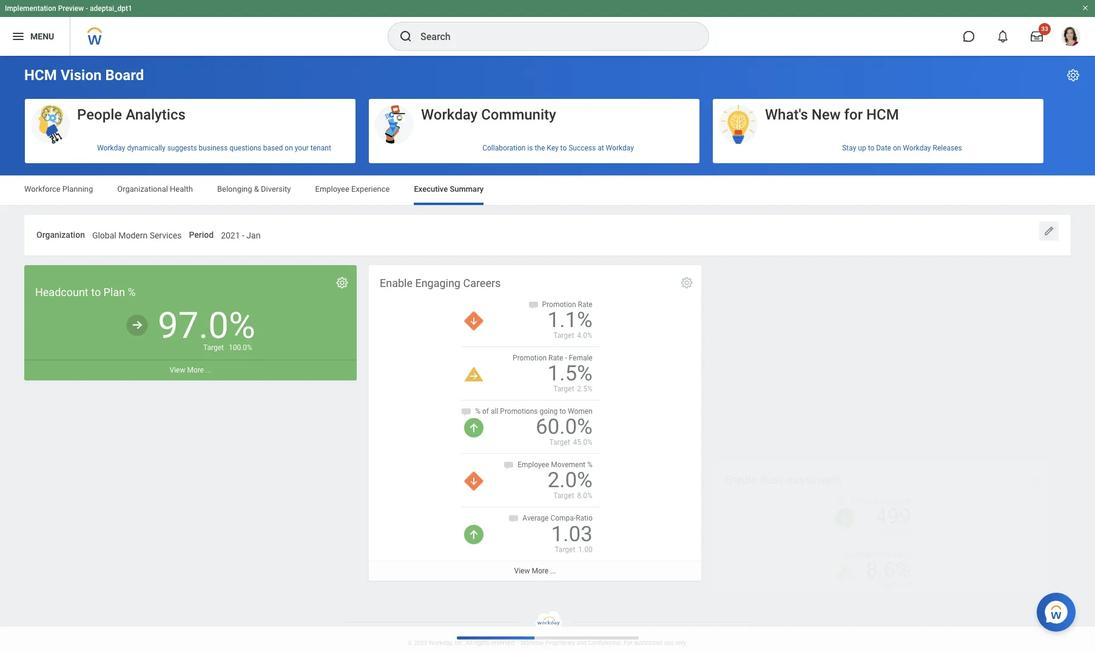 Task type: describe. For each thing, give the bounding box(es) containing it.
reserved.
[[491, 639, 516, 646]]

health
[[170, 184, 193, 194]]

analytics
[[126, 106, 186, 123]]

workforce
[[24, 184, 60, 194]]

period
[[189, 230, 214, 240]]

profile logan mcneil image
[[1061, 27, 1081, 49]]

125
[[875, 520, 911, 545]]

is
[[528, 144, 533, 152]]

to left plan
[[91, 286, 101, 298]]

movement
[[551, 461, 586, 469]]

tab list inside 97.0% main content
[[12, 176, 1083, 205]]

collaboration is the key to success at workday link
[[369, 139, 700, 157]]

collaboration is the key to success at workday
[[482, 144, 634, 152]]

use
[[664, 639, 674, 646]]

authorized
[[634, 639, 663, 646]]

executive
[[414, 184, 448, 194]]

workday inside footer
[[521, 639, 544, 646]]

- inside "text field"
[[242, 231, 244, 240]]

average for 1.03
[[523, 514, 549, 523]]

stay
[[842, 144, 856, 152]]

target 8.0%
[[872, 490, 911, 498]]

0 horizontal spatial view more ... link
[[24, 360, 357, 380]]

success
[[569, 144, 596, 152]]

4.0%
[[577, 331, 593, 340]]

© 2023 workday, inc. all rights reserved. - workday proprietary and confidential. for authorized use only.
[[408, 639, 688, 646]]

target for 1.5%
[[554, 385, 574, 393]]

1 on from the left
[[285, 144, 293, 152]]

33
[[1041, 25, 1048, 32]]

notifications large image
[[997, 30, 1009, 42]]

all
[[491, 407, 498, 416]]

hcm inside button
[[867, 106, 899, 123]]

people
[[77, 106, 122, 123]]

hcm vision board
[[24, 67, 144, 84]]

justify image
[[11, 29, 25, 44]]

% of all promotions going to women
[[475, 407, 593, 416]]

average time to fill
[[848, 512, 911, 521]]

% right movement
[[587, 461, 593, 469]]

enable engaging careers element
[[369, 265, 701, 580]]

- inside footer
[[518, 639, 519, 646]]

45.0%
[[573, 438, 593, 447]]

©
[[408, 639, 412, 646]]

neutral bad image
[[836, 523, 855, 543]]

up good image
[[464, 418, 484, 438]]

fill
[[902, 512, 911, 521]]

down good image
[[836, 416, 855, 436]]

stay up to date on workday releases
[[842, 144, 962, 152]]

1.03
[[551, 522, 593, 546]]

Search Workday  search field
[[420, 23, 684, 50]]

rate for promotion rate
[[578, 300, 593, 309]]

engaging
[[415, 277, 461, 289]]

enable
[[380, 277, 413, 289]]

- inside menu banner
[[86, 4, 88, 13]]

ratio
[[576, 514, 593, 523]]

configure enable engaging careers image
[[680, 276, 694, 289]]

target for 2.0%
[[554, 492, 574, 500]]

1.03 target 1.00
[[551, 522, 593, 554]]

time
[[875, 512, 892, 521]]

8.0% inside enable business growth element
[[896, 490, 911, 498]]

employee for employee experience
[[315, 184, 349, 194]]

period element
[[221, 223, 261, 245]]

at
[[598, 144, 604, 152]]

1.5% target 2.5%
[[548, 361, 593, 393]]

to inside enable business growth element
[[894, 512, 900, 521]]

global modern services
[[92, 231, 182, 240]]

more for the leftmost the view more ... link
[[187, 366, 204, 375]]

headcount
[[35, 286, 88, 298]]

... for middle the view more ... link
[[550, 566, 556, 575]]

down bad image
[[464, 311, 484, 331]]

employee for employee movement %
[[518, 461, 549, 469]]

2.0% target 8.0%
[[548, 468, 593, 500]]

diversity
[[261, 184, 291, 194]]

target up time
[[872, 490, 893, 498]]

average for 125
[[848, 512, 874, 521]]

plan
[[104, 286, 125, 298]]

planning
[[62, 184, 93, 194]]

new
[[812, 106, 841, 123]]

employee experience
[[315, 184, 390, 194]]

board
[[105, 67, 144, 84]]

inbox large image
[[1031, 30, 1043, 42]]

of
[[482, 407, 489, 416]]

workday inside 'button'
[[421, 106, 478, 123]]

% right plan
[[128, 286, 136, 298]]

2021
[[221, 231, 240, 240]]

proprietary
[[546, 639, 575, 646]]

configure this page image
[[1066, 68, 1081, 83]]

to right 'up'
[[868, 144, 875, 152]]

female
[[569, 354, 593, 362]]

stay up to date on workday releases link
[[713, 139, 1044, 157]]

close environment banner image
[[1082, 4, 1089, 12]]

all
[[466, 639, 473, 646]]

rights
[[474, 639, 490, 646]]

key
[[547, 144, 559, 152]]

target for 125
[[879, 543, 900, 552]]

contingent
[[844, 459, 879, 467]]

and
[[577, 639, 587, 646]]

1.1%
[[548, 308, 593, 332]]

going
[[540, 407, 558, 416]]

view for the leftmost the view more ... link
[[170, 366, 185, 375]]

1.00
[[578, 545, 593, 554]]

view more ... for middle the view more ... link
[[514, 566, 556, 575]]

organizational
[[117, 184, 168, 194]]

view for right the view more ... link
[[859, 565, 875, 573]]

workday dynamically suggests business questions based on your tenant link
[[25, 139, 356, 157]]



Task type: locate. For each thing, give the bounding box(es) containing it.
average up neutral bad icon
[[848, 512, 874, 521]]

menu button
[[0, 17, 70, 56]]

rate up 4.0%
[[578, 300, 593, 309]]

0 horizontal spatial rate
[[549, 354, 563, 362]]

97.0%
[[158, 304, 255, 347]]

tab list
[[12, 176, 1083, 205]]

2023
[[414, 639, 427, 646]]

employee left movement
[[518, 461, 549, 469]]

inc.
[[455, 639, 464, 646]]

1 vertical spatial employee
[[518, 461, 549, 469]]

0 horizontal spatial 8.0%
[[577, 492, 593, 500]]

modern
[[118, 231, 148, 240]]

people analytics button
[[25, 99, 356, 145]]

Global Modern Services text field
[[92, 223, 182, 244]]

0 vertical spatial hcm
[[24, 67, 57, 84]]

business
[[199, 144, 228, 152]]

down bad image
[[464, 472, 484, 491]]

2 horizontal spatial more
[[877, 565, 894, 573]]

employee
[[315, 184, 349, 194], [518, 461, 549, 469]]

- left jan
[[242, 231, 244, 240]]

...
[[206, 366, 211, 375], [895, 565, 901, 573], [550, 566, 556, 575]]

target for 1.1%
[[554, 331, 574, 340]]

1 horizontal spatial view more ... link
[[369, 560, 701, 580]]

view more ... link down 90
[[714, 559, 1047, 579]]

target left 2.5%
[[554, 385, 574, 393]]

view more ... down 1.03 target 1.00 at the bottom right of the page
[[514, 566, 556, 575]]

workday community
[[421, 106, 556, 123]]

1 vertical spatial promotion
[[513, 354, 547, 362]]

33 button
[[1024, 23, 1051, 50]]

- right preview
[[86, 4, 88, 13]]

target inside 1.1% target 4.0%
[[554, 331, 574, 340]]

1 horizontal spatial hcm
[[867, 106, 899, 123]]

more down average compa-ratio
[[532, 566, 549, 575]]

organization element
[[92, 223, 182, 245]]

1 horizontal spatial view
[[514, 566, 530, 575]]

vision
[[60, 67, 102, 84]]

... down 125 target 90
[[895, 565, 901, 573]]

workday dynamically suggests business questions based on your tenant
[[97, 144, 331, 152]]

on
[[285, 144, 293, 152], [893, 144, 901, 152]]

to inside enable engaging careers element
[[560, 407, 566, 416]]

target inside 60.0% target 45.0%
[[549, 438, 570, 447]]

target inside 1.5% target 2.5%
[[554, 385, 574, 393]]

employee left 'experience'
[[315, 184, 349, 194]]

view inside enable engaging careers element
[[514, 566, 530, 575]]

tenant
[[311, 144, 331, 152]]

target up employee movement %
[[549, 438, 570, 447]]

jan
[[247, 231, 261, 240]]

0 horizontal spatial ...
[[206, 366, 211, 375]]

view
[[170, 366, 185, 375], [859, 565, 875, 573], [514, 566, 530, 575]]

up
[[858, 144, 866, 152]]

target left 4.0%
[[554, 331, 574, 340]]

menu banner
[[0, 0, 1095, 56]]

2.0%
[[548, 468, 593, 493]]

8.0% up ratio
[[577, 492, 593, 500]]

view more ... for the leftmost the view more ... link
[[170, 366, 211, 375]]

2021 - Jan text field
[[221, 223, 261, 244]]

2 on from the left
[[893, 144, 901, 152]]

careers
[[463, 277, 501, 289]]

average inside enable engaging careers element
[[523, 514, 549, 523]]

to right going
[[560, 407, 566, 416]]

1 vertical spatial hcm
[[867, 106, 899, 123]]

target
[[554, 331, 574, 340], [203, 344, 224, 352], [554, 385, 574, 393], [549, 438, 570, 447], [872, 490, 893, 498], [554, 492, 574, 500], [879, 543, 900, 552], [555, 545, 575, 554]]

0 horizontal spatial average
[[523, 514, 549, 523]]

for
[[624, 639, 633, 646]]

view more ... inside enable business growth element
[[859, 565, 901, 573]]

more for right the view more ... link
[[877, 565, 894, 573]]

suggests
[[167, 144, 197, 152]]

- inside enable engaging careers element
[[565, 354, 567, 362]]

what's new for hcm button
[[713, 99, 1044, 145]]

more
[[187, 366, 204, 375], [877, 565, 894, 573], [532, 566, 549, 575]]

target left 1.00
[[555, 545, 575, 554]]

2.5%
[[577, 385, 593, 393]]

workforce planning
[[24, 184, 93, 194]]

people analytics
[[77, 106, 186, 123]]

1 vertical spatial rate
[[549, 354, 563, 362]]

to right key
[[560, 144, 567, 152]]

2 horizontal spatial view
[[859, 565, 875, 573]]

services
[[150, 231, 182, 240]]

tab list containing workforce planning
[[12, 176, 1083, 205]]

target inside 1.03 target 1.00
[[555, 545, 575, 554]]

for
[[844, 106, 863, 123]]

125 target 90
[[875, 520, 911, 552]]

up warning image
[[836, 472, 855, 487]]

promotion for promotion rate - female
[[513, 354, 547, 362]]

adeptai_dpt1
[[90, 4, 132, 13]]

average
[[848, 512, 874, 521], [523, 514, 549, 523]]

view more ... link down 1.03 target 1.00 at the bottom right of the page
[[369, 560, 701, 580]]

target inside 2.0% target 8.0%
[[554, 492, 574, 500]]

promotion for promotion rate
[[542, 300, 576, 309]]

rate for promotion rate - female
[[549, 354, 563, 362]]

employee inside enable engaging careers element
[[518, 461, 549, 469]]

headcount to plan %
[[35, 286, 136, 298]]

target inside 97.0% target 100.0%
[[203, 344, 224, 352]]

neutral warning image
[[464, 367, 484, 382]]

97.0% target 100.0%
[[158, 304, 255, 352]]

2 horizontal spatial view more ... link
[[714, 559, 1047, 579]]

summary
[[450, 184, 484, 194]]

to
[[560, 144, 567, 152], [868, 144, 875, 152], [91, 286, 101, 298], [560, 407, 566, 416], [894, 512, 900, 521]]

organizational health
[[117, 184, 193, 194]]

view more ... down 97.0% target 100.0%
[[170, 366, 211, 375]]

promotion
[[542, 300, 576, 309], [513, 354, 547, 362]]

workday,
[[429, 639, 453, 646]]

hcm down menu
[[24, 67, 57, 84]]

to left fill
[[894, 512, 900, 521]]

... inside enable engaging careers element
[[550, 566, 556, 575]]

1.1% target 4.0%
[[548, 308, 593, 340]]

8.0% up fill
[[896, 490, 911, 498]]

view more ... link down 97.0% target 100.0%
[[24, 360, 357, 380]]

more for middle the view more ... link
[[532, 566, 549, 575]]

based
[[263, 144, 283, 152]]

0 horizontal spatial hcm
[[24, 67, 57, 84]]

edit image
[[1043, 225, 1055, 237]]

% left of
[[475, 407, 481, 416]]

up good image
[[464, 525, 484, 545]]

1.5%
[[548, 361, 593, 386]]

1 horizontal spatial view more ...
[[514, 566, 556, 575]]

menu
[[30, 31, 54, 41]]

1 horizontal spatial ...
[[550, 566, 556, 575]]

- right reserved.
[[518, 639, 519, 646]]

promotion rate - female
[[513, 354, 593, 362]]

promotion rate
[[542, 300, 593, 309]]

on left your
[[285, 144, 293, 152]]

what's new for hcm
[[765, 106, 899, 123]]

more down 97.0% target 100.0%
[[187, 366, 204, 375]]

view for middle the view more ... link
[[514, 566, 530, 575]]

100.0%
[[229, 344, 252, 352]]

target for 97.0%
[[203, 344, 224, 352]]

experience
[[351, 184, 390, 194]]

promotions
[[500, 407, 538, 416]]

configure image
[[336, 276, 349, 289]]

view more ... down 125 target 90
[[859, 565, 901, 573]]

rate left female
[[549, 354, 563, 362]]

0 horizontal spatial on
[[285, 144, 293, 152]]

8.0% inside 2.0% target 8.0%
[[577, 492, 593, 500]]

compa-
[[551, 514, 576, 523]]

1 horizontal spatial rate
[[578, 300, 593, 309]]

target up compa-
[[554, 492, 574, 500]]

date
[[876, 144, 891, 152]]

enable business growth element
[[714, 370, 1047, 579]]

1 horizontal spatial on
[[893, 144, 901, 152]]

0 horizontal spatial view more ...
[[170, 366, 211, 375]]

target inside 125 target 90
[[879, 543, 900, 552]]

0 vertical spatial employee
[[315, 184, 349, 194]]

- left female
[[565, 354, 567, 362]]

workday
[[421, 106, 478, 123], [97, 144, 125, 152], [606, 144, 634, 152], [903, 144, 931, 152], [521, 639, 544, 646]]

enable engaging careers
[[380, 277, 501, 289]]

1 horizontal spatial employee
[[518, 461, 549, 469]]

1 horizontal spatial average
[[848, 512, 874, 521]]

average inside enable business growth element
[[848, 512, 874, 521]]

preview
[[58, 4, 84, 13]]

more down 125 target 90
[[877, 565, 894, 573]]

community
[[481, 106, 556, 123]]

releases
[[933, 144, 962, 152]]

2 horizontal spatial ...
[[895, 565, 901, 573]]

1 horizontal spatial more
[[532, 566, 549, 575]]

2021 - jan
[[221, 231, 261, 240]]

2 horizontal spatial view more ...
[[859, 565, 901, 573]]

more inside enable business growth element
[[877, 565, 894, 573]]

90
[[903, 543, 911, 552]]

60.0% target 45.0%
[[536, 415, 593, 447]]

organization
[[36, 230, 85, 240]]

0 horizontal spatial more
[[187, 366, 204, 375]]

average left compa-
[[523, 514, 549, 523]]

search image
[[399, 29, 413, 44]]

© 2023 workday, inc. all rights reserved. - workday proprietary and confidential. for authorized use only. footer
[[0, 611, 1095, 651]]

global
[[92, 231, 116, 240]]

target for 1.03
[[555, 545, 575, 554]]

executive summary
[[414, 184, 484, 194]]

on right date
[[893, 144, 901, 152]]

... for the leftmost the view more ... link
[[206, 366, 211, 375]]

... down 1.03 target 1.00 at the bottom right of the page
[[550, 566, 556, 575]]

... for right the view more ... link
[[895, 565, 901, 573]]

hcm right "for"
[[867, 106, 899, 123]]

view inside enable business growth element
[[859, 565, 875, 573]]

0 vertical spatial rate
[[578, 300, 593, 309]]

neutral good image
[[126, 314, 149, 337]]

average compa-ratio
[[523, 514, 593, 523]]

&
[[254, 184, 259, 194]]

more inside enable engaging careers element
[[532, 566, 549, 575]]

belonging
[[217, 184, 252, 194]]

... inside enable business growth element
[[895, 565, 901, 573]]

97.0% main content
[[0, 56, 1095, 591]]

collaboration
[[482, 144, 526, 152]]

what's
[[765, 106, 808, 123]]

% right worker
[[906, 459, 911, 467]]

0 vertical spatial promotion
[[542, 300, 576, 309]]

contingent worker %
[[844, 459, 911, 467]]

1 horizontal spatial 8.0%
[[896, 490, 911, 498]]

target left 100.0%
[[203, 344, 224, 352]]

target for 60.0%
[[549, 438, 570, 447]]

... down 97.0% target 100.0%
[[206, 366, 211, 375]]

employee movement %
[[518, 461, 593, 469]]

0 horizontal spatial employee
[[315, 184, 349, 194]]

women
[[568, 407, 593, 416]]

only.
[[675, 639, 688, 646]]

target left 90
[[879, 543, 900, 552]]

view more ... inside enable engaging careers element
[[514, 566, 556, 575]]

% inside enable business growth element
[[906, 459, 911, 467]]

0 horizontal spatial view
[[170, 366, 185, 375]]

view more ... for right the view more ... link
[[859, 565, 901, 573]]

60.0%
[[536, 415, 593, 439]]



Task type: vqa. For each thing, say whether or not it's contained in the screenshot.
1.03
yes



